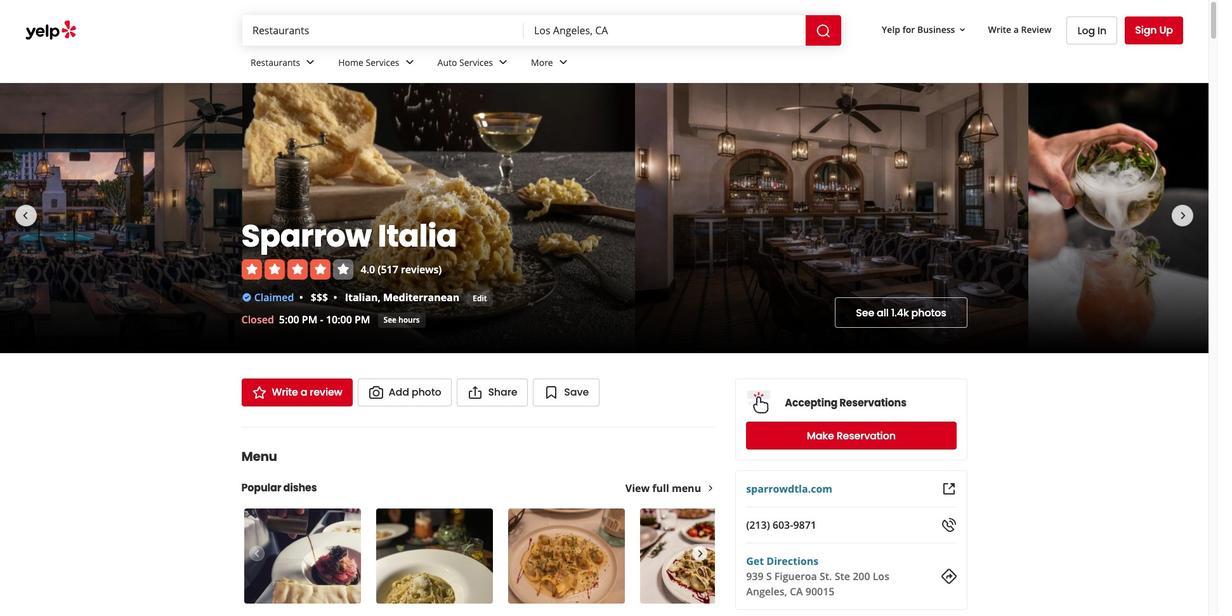 Task type: vqa. For each thing, say whether or not it's contained in the screenshot.
Option Group to the bottom
no



Task type: describe. For each thing, give the bounding box(es) containing it.
business categories element
[[241, 46, 1184, 83]]

tuna tartare image
[[244, 509, 361, 604]]

services for home services
[[366, 56, 400, 68]]

get directions 939 s figueroa st. ste 200 los angeles, ca 90015
[[747, 555, 890, 599]]

cacio e pepe image
[[376, 509, 493, 604]]

share
[[488, 385, 518, 400]]

sparrowdtla.com
[[747, 483, 833, 496]]

reviews)
[[401, 263, 442, 277]]

photo
[[412, 385, 441, 400]]

(213) 603-9871
[[747, 519, 817, 533]]

all
[[877, 306, 889, 320]]

24 chevron down v2 image
[[303, 55, 318, 70]]

log in
[[1078, 23, 1107, 38]]

ste
[[835, 570, 851, 584]]

write a review
[[989, 23, 1052, 35]]

accepting
[[785, 396, 838, 410]]

review
[[1022, 23, 1052, 35]]

up
[[1160, 23, 1174, 37]]

full
[[653, 482, 670, 496]]

in
[[1098, 23, 1107, 38]]

italia
[[378, 215, 457, 257]]

24 camera v2 image
[[369, 385, 384, 401]]

business
[[918, 23, 956, 35]]

2 pm from the left
[[355, 313, 370, 327]]

ca
[[790, 585, 804, 599]]

view full menu link
[[626, 482, 716, 496]]

bone marrow agnolotti image
[[640, 509, 757, 604]]

$$$
[[311, 291, 328, 304]]

make reservation link
[[747, 422, 957, 450]]

auto services
[[438, 56, 493, 68]]

more
[[531, 56, 553, 68]]

photos
[[912, 306, 947, 320]]

photo of sparrow italia - los angeles, ca, us. modern coastal italian fare in the heart of dtla. image
[[0, 83, 242, 354]]

sign up
[[1136, 23, 1174, 37]]

90015
[[806, 585, 835, 599]]

services for auto services
[[460, 56, 493, 68]]

review
[[310, 385, 343, 400]]

make reservation
[[807, 429, 896, 443]]

view full menu
[[626, 482, 702, 496]]

photo of sparrow italia - los angeles, ca, us. sparrow bar. image
[[636, 83, 1029, 354]]

see for see hours
[[384, 315, 397, 325]]

italian link
[[345, 291, 378, 304]]

home services
[[339, 56, 400, 68]]

get
[[747, 555, 764, 569]]

mediterranean
[[383, 291, 460, 304]]

figueroa
[[775, 570, 818, 584]]

none field near
[[535, 23, 796, 37]]

Find text field
[[253, 23, 514, 37]]

see all 1.4k photos link
[[836, 298, 968, 328]]

st.
[[820, 570, 833, 584]]

24 directions v2 image
[[942, 569, 957, 585]]

save
[[565, 385, 589, 400]]

claimed
[[254, 291, 294, 304]]

,
[[378, 291, 381, 304]]

4 star rating image
[[242, 259, 353, 280]]

home services link
[[328, 46, 428, 83]]

write a review link
[[984, 18, 1057, 41]]

sparrowdtla.com link
[[747, 483, 833, 496]]

1.4k
[[892, 306, 910, 320]]

popular
[[242, 481, 281, 496]]

view
[[626, 482, 650, 496]]

write for write a review
[[989, 23, 1012, 35]]

italian
[[345, 291, 378, 304]]

603-
[[773, 519, 794, 533]]

1 pm from the left
[[302, 313, 318, 327]]

yelp
[[883, 23, 901, 35]]

los
[[873, 570, 890, 584]]

write a review link
[[242, 379, 353, 407]]

write a review
[[272, 385, 343, 400]]



Task type: locate. For each thing, give the bounding box(es) containing it.
home
[[339, 56, 364, 68]]

1 horizontal spatial previous image
[[249, 547, 263, 562]]

0 horizontal spatial 24 chevron down v2 image
[[402, 55, 417, 70]]

write
[[989, 23, 1012, 35], [272, 385, 298, 400]]

search image
[[816, 23, 832, 38]]

16 chevron down v2 image
[[958, 25, 968, 35]]

add photo link
[[358, 379, 452, 407]]

2 services from the left
[[460, 56, 493, 68]]

939
[[747, 570, 764, 584]]

2 24 chevron down v2 image from the left
[[496, 55, 511, 70]]

-
[[320, 313, 324, 327]]

4.0 (517 reviews)
[[361, 263, 442, 277]]

add
[[389, 385, 409, 400]]

none field up the home services link
[[253, 23, 514, 37]]

none field find
[[253, 23, 514, 37]]

a
[[1014, 23, 1020, 35], [301, 385, 307, 400]]

24 chevron down v2 image left auto
[[402, 55, 417, 70]]

menu element
[[221, 427, 760, 616]]

see hours link
[[378, 313, 426, 328]]

see
[[857, 306, 875, 320], [384, 315, 397, 325]]

24 star v2 image
[[252, 385, 267, 401]]

24 chevron down v2 image inside more link
[[556, 55, 571, 70]]

24 phone v2 image
[[942, 518, 957, 533]]

9871
[[794, 519, 817, 533]]

dishes
[[283, 481, 317, 496]]

see all 1.4k photos
[[857, 306, 947, 320]]

auto
[[438, 56, 457, 68]]

2 none field from the left
[[535, 23, 796, 37]]

photo of sparrow italia - los angeles, ca, us. cacio e pepe- mafaldine, fresh pepper, parmigiano, pecorino. image
[[242, 83, 636, 354]]

0 horizontal spatial none field
[[253, 23, 514, 37]]

1 horizontal spatial a
[[1014, 23, 1020, 35]]

1 none field from the left
[[253, 23, 514, 37]]

24 chevron down v2 image for more
[[556, 55, 571, 70]]

auto services link
[[428, 46, 521, 83]]

directions
[[767, 555, 819, 569]]

0 vertical spatial write
[[989, 23, 1012, 35]]

make
[[807, 429, 835, 443]]

next image for bone marrow agnolotti image
[[693, 547, 707, 562]]

24 external link v2 image
[[942, 482, 957, 497]]

pm left -
[[302, 313, 318, 327]]

4.0
[[361, 263, 375, 277]]

0 horizontal spatial see
[[384, 315, 397, 325]]

None search field
[[243, 15, 844, 46]]

accepting reservations
[[785, 396, 907, 410]]

5:00
[[279, 313, 299, 327]]

next image
[[1176, 208, 1192, 223], [693, 547, 707, 562]]

edit button
[[467, 291, 493, 307]]

closed
[[242, 313, 274, 327]]

0 horizontal spatial services
[[366, 56, 400, 68]]

add photo
[[389, 385, 441, 400]]

24 chevron down v2 image for home services
[[402, 55, 417, 70]]

restaurants link
[[241, 46, 328, 83]]

14 chevron right outline image
[[707, 484, 716, 493]]

1 horizontal spatial write
[[989, 23, 1012, 35]]

1 horizontal spatial services
[[460, 56, 493, 68]]

see for see all 1.4k photos
[[857, 306, 875, 320]]

None field
[[253, 23, 514, 37], [535, 23, 796, 37]]

24 share v2 image
[[468, 385, 483, 401]]

(213)
[[747, 519, 771, 533]]

(517
[[378, 263, 399, 277]]

24 save outline v2 image
[[544, 385, 560, 401]]

write for write a review
[[272, 385, 298, 400]]

angeles,
[[747, 585, 788, 599]]

italian , mediterranean
[[345, 291, 460, 304]]

more link
[[521, 46, 581, 83]]

sparrow
[[242, 215, 372, 257]]

0 horizontal spatial next image
[[693, 547, 707, 562]]

24 chevron down v2 image
[[402, 55, 417, 70], [496, 55, 511, 70], [556, 55, 571, 70]]

a for review
[[1014, 23, 1020, 35]]

yelp for business
[[883, 23, 956, 35]]

1 services from the left
[[366, 56, 400, 68]]

1 horizontal spatial next image
[[1176, 208, 1192, 223]]

sign
[[1136, 23, 1158, 37]]

24 chevron down v2 image inside auto services link
[[496, 55, 511, 70]]

sign up link
[[1126, 17, 1184, 44]]

1 horizontal spatial none field
[[535, 23, 796, 37]]

10:00
[[326, 313, 352, 327]]

see left all
[[857, 306, 875, 320]]

s
[[767, 570, 772, 584]]

get directions link
[[747, 555, 819, 569]]

0 horizontal spatial pm
[[302, 313, 318, 327]]

none field up business categories "element"
[[535, 23, 796, 37]]

restaurants
[[251, 56, 300, 68]]

200
[[853, 570, 871, 584]]

previous image for photo of sparrow italia - los angeles, ca, us. modern coastal italian fare in the heart of dtla.
[[18, 208, 33, 223]]

24 chevron down v2 image right more
[[556, 55, 571, 70]]

0 horizontal spatial write
[[272, 385, 298, 400]]

2 horizontal spatial 24 chevron down v2 image
[[556, 55, 571, 70]]

log in link
[[1068, 17, 1118, 44]]

24 chevron down v2 image inside the home services link
[[402, 55, 417, 70]]

24 chevron down v2 image for auto services
[[496, 55, 511, 70]]

mediterranean link
[[383, 291, 460, 304]]

0 horizontal spatial a
[[301, 385, 307, 400]]

save button
[[533, 379, 600, 407]]

1 horizontal spatial pm
[[355, 313, 370, 327]]

write right 24 star v2 icon at the bottom
[[272, 385, 298, 400]]

0 vertical spatial previous image
[[18, 208, 33, 223]]

see left hours
[[384, 315, 397, 325]]

closed 5:00 pm - 10:00 pm
[[242, 313, 370, 327]]

reservation
[[837, 429, 896, 443]]

previous image inside menu element
[[249, 547, 263, 562]]

1 vertical spatial a
[[301, 385, 307, 400]]

1 horizontal spatial 24 chevron down v2 image
[[496, 55, 511, 70]]

bone marrow pasta image
[[508, 509, 625, 604]]

previous image
[[18, 208, 33, 223], [249, 547, 263, 562]]

16 claim filled v2 image
[[242, 292, 252, 303]]

24 chevron down v2 image right the 'auto services'
[[496, 55, 511, 70]]

sparrow italia
[[242, 215, 457, 257]]

1 vertical spatial write
[[272, 385, 298, 400]]

reservations
[[840, 396, 907, 410]]

log
[[1078, 23, 1096, 38]]

services right home
[[366, 56, 400, 68]]

1 horizontal spatial see
[[857, 306, 875, 320]]

for
[[903, 23, 916, 35]]

next image for photo of sparrow italia - los angeles, ca, us. sicily- sandovales blanco, 1757 extra dry vermouth, lime, agave, orgeat, guava, averna bitters, rosemary, absinthe, fire.
[[1176, 208, 1192, 223]]

3 24 chevron down v2 image from the left
[[556, 55, 571, 70]]

(517 reviews) link
[[378, 263, 442, 277]]

0 horizontal spatial previous image
[[18, 208, 33, 223]]

previous image for tuna tartare image
[[249, 547, 263, 562]]

pm down italian
[[355, 313, 370, 327]]

yelp for business button
[[877, 18, 974, 41]]

services right auto
[[460, 56, 493, 68]]

hours
[[399, 315, 420, 325]]

Near text field
[[535, 23, 796, 37]]

services
[[366, 56, 400, 68], [460, 56, 493, 68]]

popular dishes
[[242, 481, 317, 496]]

1 vertical spatial next image
[[693, 547, 707, 562]]

photo of sparrow italia - los angeles, ca, us. sicily- sandovales blanco, 1757 extra dry vermouth, lime, agave, orgeat, guava, averna bitters, rosemary, absinthe, fire. image
[[1029, 83, 1209, 354]]

edit
[[473, 293, 487, 304]]

1 vertical spatial previous image
[[249, 547, 263, 562]]

see hours
[[384, 315, 420, 325]]

write left review
[[989, 23, 1012, 35]]

pm
[[302, 313, 318, 327], [355, 313, 370, 327]]

0 vertical spatial next image
[[1176, 208, 1192, 223]]

share button
[[457, 379, 528, 407]]

menu
[[672, 482, 702, 496]]

0 vertical spatial a
[[1014, 23, 1020, 35]]

a for review
[[301, 385, 307, 400]]

1 24 chevron down v2 image from the left
[[402, 55, 417, 70]]



